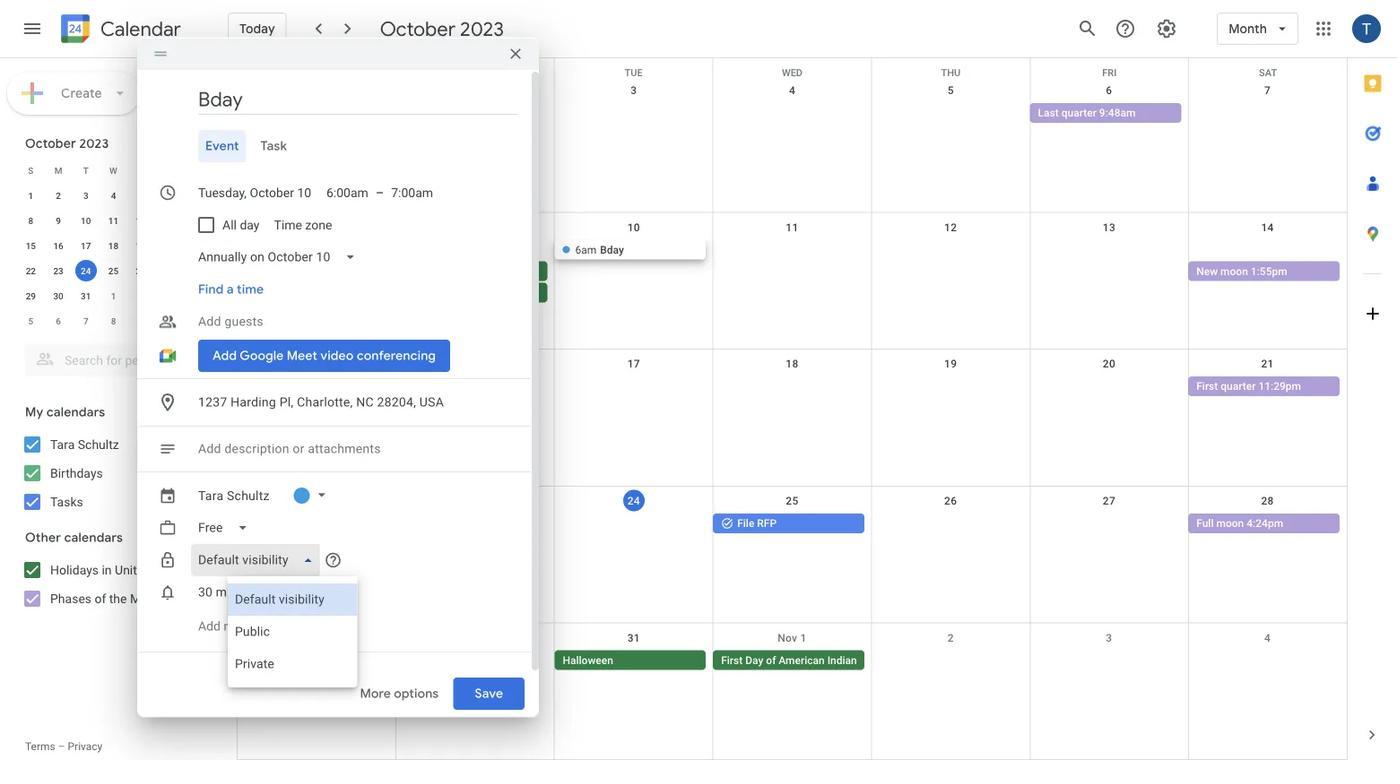 Task type: describe. For each thing, give the bounding box(es) containing it.
21 inside 21 element
[[191, 240, 201, 251]]

1 horizontal spatial 6
[[166, 190, 171, 201]]

of inside other calendars list
[[95, 592, 106, 606]]

2 s from the left
[[193, 165, 199, 176]]

26 element
[[130, 260, 152, 282]]

fri
[[1103, 67, 1117, 78]]

mon
[[464, 67, 486, 78]]

19 element
[[130, 235, 152, 257]]

my calendars list
[[4, 431, 222, 517]]

row group containing 1
[[17, 183, 210, 334]]

row containing 1
[[17, 183, 210, 208]]

find a time button
[[191, 274, 271, 306]]

add guests
[[198, 314, 264, 329]]

month button
[[1218, 7, 1299, 50]]

new moon 1:55pm
[[1197, 265, 1288, 278]]

row containing sun
[[238, 58, 1347, 78]]

11 element
[[103, 210, 124, 231]]

17 element
[[75, 235, 97, 257]]

moon
[[130, 592, 162, 606]]

halloween button
[[555, 651, 706, 670]]

2 horizontal spatial 3
[[1106, 632, 1113, 644]]

task
[[261, 138, 287, 154]]

1 vertical spatial october 2023
[[25, 135, 109, 152]]

add description or attachments
[[198, 442, 381, 457]]

19 for 20
[[945, 358, 957, 371]]

0 horizontal spatial 2023
[[79, 135, 109, 152]]

calendar
[[100, 17, 181, 42]]

13
[[1103, 221, 1116, 234]]

18 for 20
[[786, 358, 799, 371]]

file rfp button
[[713, 514, 865, 534]]

in
[[102, 563, 112, 578]]

create button
[[7, 72, 140, 115]]

2 t from the left
[[138, 165, 144, 176]]

sat
[[1260, 67, 1277, 78]]

Start date text field
[[198, 182, 312, 204]]

1:55pm
[[1251, 265, 1288, 278]]

file
[[738, 517, 755, 530]]

15 element
[[20, 235, 42, 257]]

november 7 element
[[75, 310, 97, 332]]

wed
[[782, 67, 803, 78]]

first for first day of american indian heritage month
[[721, 654, 743, 667]]

27
[[1103, 495, 1116, 508]]

0 vertical spatial 5
[[948, 84, 954, 97]]

time
[[237, 282, 264, 298]]

8 inside row
[[111, 316, 116, 327]]

2 for nov 1
[[948, 632, 954, 644]]

last
[[1038, 107, 1059, 119]]

1237 harding pl, charlotte, nc 28204, usa
[[198, 395, 444, 410]]

18 for 21
[[108, 240, 119, 251]]

1 vertical spatial october
[[25, 135, 76, 152]]

heritage
[[860, 654, 901, 667]]

guests
[[225, 314, 264, 329]]

first quarter 11:29pm
[[1197, 381, 1302, 393]]

Search for people text field
[[36, 344, 194, 377]]

w
[[110, 165, 117, 176]]

17 for 21
[[81, 240, 91, 251]]

tasks
[[50, 495, 83, 510]]

rfp
[[757, 517, 777, 530]]

all day
[[222, 218, 260, 232]]

friday column header
[[155, 158, 182, 183]]

7 inside october 2023 grid
[[83, 316, 88, 327]]

phases of the moon
[[50, 592, 162, 606]]

0 vertical spatial 2
[[56, 190, 61, 201]]

7 inside grid
[[1265, 84, 1271, 97]]

10 for october 2023
[[81, 215, 91, 226]]

22 inside grid
[[311, 495, 323, 508]]

1237
[[198, 395, 227, 410]]

first quarter 11:29pm button
[[1189, 377, 1340, 397]]

november 9 element
[[130, 310, 152, 332]]

1 t from the left
[[83, 165, 89, 176]]

5 inside november 5 element
[[28, 316, 33, 327]]

terms link
[[25, 741, 55, 754]]

add for add notification
[[198, 619, 221, 634]]

30 element
[[48, 285, 69, 307]]

23
[[53, 266, 63, 276]]

row containing 31
[[238, 624, 1347, 761]]

time
[[274, 218, 302, 232]]

all
[[222, 218, 237, 232]]

my
[[25, 405, 43, 421]]

other calendars list
[[4, 556, 222, 614]]

6am bday
[[575, 244, 624, 256]]

1 vertical spatial 1
[[111, 291, 116, 301]]

event button
[[198, 130, 246, 162]]

calendars for my calendars
[[47, 405, 105, 421]]

visibility list box
[[228, 577, 358, 688]]

9 inside row
[[138, 316, 144, 327]]

14 inside grid
[[1262, 221, 1274, 234]]

24 cell
[[72, 258, 100, 283]]

add notification button
[[191, 605, 294, 648]]

19 for 21
[[136, 240, 146, 251]]

8 for sun
[[314, 221, 320, 234]]

november 11 element
[[185, 310, 207, 332]]

grid containing 3
[[237, 58, 1347, 761]]

20
[[1103, 358, 1116, 371]]

quarter for 9:48am
[[1062, 107, 1097, 119]]

november 6 element
[[48, 310, 69, 332]]

18 element
[[103, 235, 124, 257]]

today
[[240, 21, 275, 37]]

4:24pm
[[1247, 517, 1284, 530]]

holidays in united states
[[50, 563, 190, 578]]

29 element
[[20, 285, 42, 307]]

0 vertical spatial 1
[[28, 190, 33, 201]]

25 inside grid
[[786, 495, 799, 508]]

quarter for 11:29pm
[[1221, 381, 1256, 393]]

11 for october 2023
[[108, 215, 119, 226]]

add guests button
[[191, 306, 518, 338]]

1 horizontal spatial tara
[[198, 488, 224, 503]]

full moon 4:24pm button
[[1189, 514, 1340, 534]]

1 vertical spatial tara schultz
[[198, 488, 270, 503]]

event
[[205, 138, 239, 154]]

25 element
[[103, 260, 124, 282]]

0 vertical spatial 9
[[56, 215, 61, 226]]

1 vertical spatial schultz
[[227, 488, 270, 503]]

28 element
[[185, 260, 207, 282]]

public option
[[228, 616, 358, 648]]

last quarter 9:48am
[[1038, 107, 1136, 119]]

time zone
[[274, 218, 332, 232]]

29
[[26, 291, 36, 301]]

create
[[61, 85, 102, 101]]

moon for new
[[1221, 265, 1249, 278]]

day
[[240, 218, 260, 232]]

calendars for other calendars
[[64, 530, 123, 546]]

16
[[53, 240, 63, 251]]

15 for 21
[[26, 240, 36, 251]]

other calendars
[[25, 530, 123, 546]]

calendar heading
[[97, 17, 181, 42]]

bday
[[600, 244, 624, 256]]

add notification
[[198, 619, 287, 634]]

11:29pm
[[1259, 381, 1302, 393]]

21 inside grid
[[1262, 358, 1274, 371]]

tue
[[625, 67, 643, 78]]

1 horizontal spatial tab list
[[1348, 58, 1398, 710]]

14 inside october 2023 grid
[[191, 215, 201, 226]]

new moon 1:55pm button
[[1189, 262, 1340, 281]]

moon for full
[[1217, 517, 1244, 530]]

2 horizontal spatial 6
[[1106, 84, 1113, 97]]

24 inside cell
[[81, 266, 91, 276]]

holidays
[[50, 563, 99, 578]]

phases
[[50, 592, 92, 606]]

full moon 4:24pm
[[1197, 517, 1284, 530]]

schultz inside "my calendars" list
[[78, 437, 119, 452]]

terms
[[25, 741, 55, 754]]

find
[[198, 282, 224, 298]]

united
[[115, 563, 151, 578]]

10 inside row
[[163, 316, 174, 327]]

0 vertical spatial 3
[[631, 84, 637, 97]]

row containing 5
[[17, 309, 210, 334]]

month inside popup button
[[1229, 21, 1268, 37]]

m
[[54, 165, 62, 176]]

0 vertical spatial 2023
[[460, 16, 504, 41]]



Task type: vqa. For each thing, say whether or not it's contained in the screenshot.


Task type: locate. For each thing, give the bounding box(es) containing it.
notification
[[224, 619, 287, 634]]

30
[[53, 291, 63, 301]]

file rfp
[[738, 517, 777, 530]]

31 for 1
[[81, 291, 91, 301]]

add left notification
[[198, 619, 221, 634]]

End time text field
[[391, 182, 433, 204]]

quarter right last
[[1062, 107, 1097, 119]]

2 horizontal spatial 2
[[948, 632, 954, 644]]

5 down "thu"
[[948, 84, 954, 97]]

1 horizontal spatial –
[[376, 185, 384, 200]]

first for first quarter 11:29pm
[[1197, 381, 1218, 393]]

november 2 element
[[130, 285, 152, 307]]

22 down add description or attachments
[[311, 495, 323, 508]]

2 add from the top
[[198, 442, 221, 457]]

8 up 15 element
[[28, 215, 33, 226]]

0 vertical spatial of
[[95, 592, 106, 606]]

15 inside october 2023 grid
[[26, 240, 36, 251]]

row containing 29
[[17, 283, 210, 309]]

1 right the nov
[[801, 632, 807, 644]]

0 horizontal spatial 17
[[81, 240, 91, 251]]

1 up 15 element
[[28, 190, 33, 201]]

first left the day
[[721, 654, 743, 667]]

None field
[[191, 241, 370, 274], [191, 512, 262, 544], [191, 544, 328, 577], [191, 241, 370, 274], [191, 512, 262, 544], [191, 544, 328, 577]]

quarter inside button
[[1221, 381, 1256, 393]]

0 vertical spatial tara
[[50, 437, 75, 452]]

tab list containing event
[[152, 130, 518, 162]]

privacy
[[68, 741, 103, 754]]

0 vertical spatial 19
[[136, 240, 146, 251]]

tara inside "my calendars" list
[[50, 437, 75, 452]]

tab list
[[1348, 58, 1398, 710], [152, 130, 518, 162]]

1 up the november 8 element
[[111, 291, 116, 301]]

1 vertical spatial 2
[[138, 291, 144, 301]]

0 horizontal spatial 15
[[26, 240, 36, 251]]

1 vertical spatial –
[[58, 741, 65, 754]]

of left 'the'
[[95, 592, 106, 606]]

6am
[[575, 244, 597, 256]]

find a time
[[198, 282, 264, 298]]

first left 11:29pm
[[1197, 381, 1218, 393]]

thu
[[942, 67, 961, 78]]

add down november 4 element
[[198, 314, 221, 329]]

row group
[[17, 183, 210, 334]]

nov
[[778, 632, 798, 644]]

my calendars
[[25, 405, 105, 421]]

calendar element
[[57, 11, 181, 50]]

first inside first day of american indian heritage month button
[[721, 654, 743, 667]]

or
[[293, 442, 305, 457]]

default visibility option
[[228, 584, 358, 616]]

31 inside row group
[[81, 291, 91, 301]]

t left friday column header
[[138, 165, 144, 176]]

31 element
[[75, 285, 97, 307]]

Add title and time text field
[[198, 86, 518, 113]]

– left end time text box
[[376, 185, 384, 200]]

12 for sun
[[945, 221, 957, 234]]

8 inside grid
[[314, 221, 320, 234]]

0 horizontal spatial tara
[[50, 437, 75, 452]]

18 inside 'element'
[[108, 240, 119, 251]]

1 horizontal spatial 5
[[138, 190, 144, 201]]

november 1 element
[[103, 285, 124, 307]]

7
[[1265, 84, 1271, 97], [83, 316, 88, 327]]

moon right full
[[1217, 517, 1244, 530]]

2023
[[460, 16, 504, 41], [79, 135, 109, 152]]

Start time text field
[[327, 182, 369, 204]]

month
[[1229, 21, 1268, 37], [904, 654, 935, 667]]

1 vertical spatial 31
[[628, 632, 640, 644]]

birthdays
[[50, 466, 103, 481]]

2 inside grid
[[948, 632, 954, 644]]

today button
[[228, 7, 287, 50]]

0 vertical spatial moon
[[1221, 265, 1249, 278]]

october 2023 up mon
[[380, 16, 504, 41]]

november 4 element
[[185, 285, 207, 307]]

1 horizontal spatial of
[[766, 654, 776, 667]]

1 vertical spatial tara
[[198, 488, 224, 503]]

1 add from the top
[[198, 314, 221, 329]]

1 vertical spatial 15
[[311, 358, 323, 371]]

0 horizontal spatial t
[[83, 165, 89, 176]]

14
[[191, 215, 201, 226], [1262, 221, 1274, 234]]

day
[[746, 654, 764, 667]]

24
[[81, 266, 91, 276], [628, 495, 640, 507]]

1 vertical spatial quarter
[[1221, 381, 1256, 393]]

0 horizontal spatial s
[[28, 165, 34, 176]]

2 horizontal spatial 11
[[786, 221, 799, 234]]

10 element
[[75, 210, 97, 231]]

1 horizontal spatial s
[[193, 165, 199, 176]]

17 inside 17 element
[[81, 240, 91, 251]]

0 horizontal spatial 6
[[56, 316, 61, 327]]

2 horizontal spatial 10
[[628, 221, 640, 234]]

31 inside grid
[[628, 632, 640, 644]]

– right terms
[[58, 741, 65, 754]]

1 vertical spatial calendars
[[64, 530, 123, 546]]

2 vertical spatial 2
[[948, 632, 954, 644]]

row containing 24
[[238, 487, 1347, 624]]

2023 down create
[[79, 135, 109, 152]]

14 up 21 element
[[191, 215, 201, 226]]

31 up halloween "button"
[[628, 632, 640, 644]]

0 horizontal spatial quarter
[[1062, 107, 1097, 119]]

0 vertical spatial 15
[[26, 240, 36, 251]]

task button
[[254, 130, 295, 162]]

2 horizontal spatial 8
[[314, 221, 320, 234]]

21 element
[[185, 235, 207, 257]]

6 down fri
[[1106, 84, 1113, 97]]

22 up 29
[[26, 266, 36, 276]]

1 vertical spatial 6
[[166, 190, 171, 201]]

1 horizontal spatial 15
[[311, 358, 323, 371]]

7 down sat on the right top of page
[[1265, 84, 1271, 97]]

privacy link
[[68, 741, 103, 754]]

first inside first quarter 11:29pm button
[[1197, 381, 1218, 393]]

2 horizontal spatial 5
[[948, 84, 954, 97]]

s
[[28, 165, 34, 176], [193, 165, 199, 176]]

26
[[136, 266, 146, 276], [945, 495, 957, 508]]

2
[[56, 190, 61, 201], [138, 291, 144, 301], [948, 632, 954, 644]]

1 horizontal spatial 14
[[1262, 221, 1274, 234]]

19 inside october 2023 grid
[[136, 240, 146, 251]]

sun
[[307, 67, 326, 78]]

24, today element
[[75, 260, 97, 282]]

3 inside october 2023 grid
[[83, 190, 88, 201]]

1 horizontal spatial 31
[[628, 632, 640, 644]]

28
[[1262, 495, 1274, 508]]

25 inside october 2023 grid
[[108, 266, 119, 276]]

2 horizontal spatial 1
[[801, 632, 807, 644]]

15 inside grid
[[311, 358, 323, 371]]

0 horizontal spatial first
[[721, 654, 743, 667]]

None search field
[[0, 337, 222, 377]]

1 horizontal spatial 9
[[138, 316, 144, 327]]

other calendars button
[[4, 524, 222, 553]]

8 down november 1 element
[[111, 316, 116, 327]]

first
[[1197, 381, 1218, 393], [721, 654, 743, 667]]

of inside button
[[766, 654, 776, 667]]

0 horizontal spatial 26
[[136, 266, 146, 276]]

calendars up in
[[64, 530, 123, 546]]

21
[[191, 240, 201, 251], [1262, 358, 1274, 371]]

american
[[779, 654, 825, 667]]

1237 harding pl, charlotte, nc 28204, usa button
[[191, 387, 518, 419]]

18 inside grid
[[786, 358, 799, 371]]

1 vertical spatial 25
[[786, 495, 799, 508]]

1 horizontal spatial tara schultz
[[198, 488, 270, 503]]

22
[[26, 266, 36, 276], [311, 495, 323, 508]]

add down 1237 on the bottom left
[[198, 442, 221, 457]]

0 horizontal spatial 7
[[83, 316, 88, 327]]

1 horizontal spatial 1
[[111, 291, 116, 301]]

0 vertical spatial 25
[[108, 266, 119, 276]]

terms – privacy
[[25, 741, 103, 754]]

add inside dropdown button
[[198, 314, 221, 329]]

1 vertical spatial moon
[[1217, 517, 1244, 530]]

0 vertical spatial october
[[380, 16, 456, 41]]

full
[[1197, 517, 1214, 530]]

1 vertical spatial 19
[[945, 358, 957, 371]]

quarter inside button
[[1062, 107, 1097, 119]]

15 up the 22 'element'
[[26, 240, 36, 251]]

5
[[948, 84, 954, 97], [138, 190, 144, 201], [28, 316, 33, 327]]

12 for october 2023
[[136, 215, 146, 226]]

grid
[[237, 58, 1347, 761]]

1 vertical spatial month
[[904, 654, 935, 667]]

0 horizontal spatial 21
[[191, 240, 201, 251]]

7 down 31 element
[[83, 316, 88, 327]]

t right 'm'
[[83, 165, 89, 176]]

s up 7 element
[[193, 165, 199, 176]]

to element
[[376, 185, 384, 200]]

25 up file rfp 'button'
[[786, 495, 799, 508]]

2023 up mon
[[460, 16, 504, 41]]

schultz down my calendars dropdown button
[[78, 437, 119, 452]]

6 down friday column header
[[166, 190, 171, 201]]

17 inside grid
[[628, 358, 640, 371]]

nov 1
[[778, 632, 807, 644]]

1 vertical spatial 26
[[945, 495, 957, 508]]

main drawer image
[[22, 18, 43, 39]]

21 up first quarter 11:29pm button at right
[[1262, 358, 1274, 371]]

first day of american indian heritage month
[[721, 654, 935, 667]]

9:48am
[[1100, 107, 1136, 119]]

settings menu image
[[1157, 18, 1178, 39]]

time zone button
[[267, 209, 339, 241]]

my calendars button
[[4, 398, 222, 427]]

moon right new
[[1221, 265, 1249, 278]]

23 element
[[48, 260, 69, 282]]

october 2023 up 'm'
[[25, 135, 109, 152]]

schultz down description
[[227, 488, 270, 503]]

nc
[[356, 395, 374, 410]]

6
[[1106, 84, 1113, 97], [166, 190, 171, 201], [56, 316, 61, 327]]

1 horizontal spatial 21
[[1262, 358, 1274, 371]]

1 vertical spatial 2023
[[79, 135, 109, 152]]

calendars
[[47, 405, 105, 421], [64, 530, 123, 546]]

0 vertical spatial 22
[[26, 266, 36, 276]]

22 inside the 22 'element'
[[26, 266, 36, 276]]

8 right time
[[314, 221, 320, 234]]

add for add description or attachments
[[198, 442, 221, 457]]

1 vertical spatial 18
[[786, 358, 799, 371]]

12 inside october 2023 grid
[[136, 215, 146, 226]]

0 horizontal spatial 8
[[28, 215, 33, 226]]

31 down 24, today element
[[81, 291, 91, 301]]

25 down 18 'element'
[[108, 266, 119, 276]]

0 vertical spatial add
[[198, 314, 221, 329]]

row containing 3
[[238, 76, 1347, 213]]

15 for 20
[[311, 358, 323, 371]]

1 horizontal spatial 8
[[111, 316, 116, 327]]

11 inside grid
[[786, 221, 799, 234]]

0 horizontal spatial tab list
[[152, 130, 518, 162]]

5 down 29 "element"
[[28, 316, 33, 327]]

indian
[[828, 654, 857, 667]]

25
[[108, 266, 119, 276], [786, 495, 799, 508]]

month up sat on the right top of page
[[1229, 21, 1268, 37]]

1 horizontal spatial 18
[[786, 358, 799, 371]]

8 for october 2023
[[28, 215, 33, 226]]

1 horizontal spatial 12
[[945, 221, 957, 234]]

10 for sun
[[628, 221, 640, 234]]

row containing 22
[[17, 258, 210, 283]]

15
[[26, 240, 36, 251], [311, 358, 323, 371]]

row containing s
[[17, 158, 210, 183]]

2 for 1
[[138, 291, 144, 301]]

1 s from the left
[[28, 165, 34, 176]]

24 inside grid
[[628, 495, 640, 507]]

2 vertical spatial 6
[[56, 316, 61, 327]]

usa
[[420, 395, 444, 410]]

0 horizontal spatial 11
[[108, 215, 119, 226]]

6 down the 30 element
[[56, 316, 61, 327]]

november 5 element
[[20, 310, 42, 332]]

quarter
[[1062, 107, 1097, 119], [1221, 381, 1256, 393]]

9 up 16 element
[[56, 215, 61, 226]]

a
[[227, 282, 234, 298]]

1 horizontal spatial october 2023
[[380, 16, 504, 41]]

12 element
[[130, 210, 152, 231]]

0 vertical spatial october 2023
[[380, 16, 504, 41]]

26 inside october 2023 grid
[[136, 266, 146, 276]]

31
[[81, 291, 91, 301], [628, 632, 640, 644]]

0 horizontal spatial 18
[[108, 240, 119, 251]]

2 vertical spatial 5
[[28, 316, 33, 327]]

tara schultz up birthdays
[[50, 437, 119, 452]]

of right the day
[[766, 654, 776, 667]]

november 8 element
[[103, 310, 124, 332]]

19 inside grid
[[945, 358, 957, 371]]

0 vertical spatial month
[[1229, 21, 1268, 37]]

0 horizontal spatial 5
[[28, 316, 33, 327]]

1 vertical spatial 7
[[83, 316, 88, 327]]

charlotte,
[[297, 395, 353, 410]]

0 horizontal spatial 3
[[83, 190, 88, 201]]

0 horizontal spatial 14
[[191, 215, 201, 226]]

1 horizontal spatial 24
[[628, 495, 640, 507]]

10 inside grid
[[628, 221, 640, 234]]

14 element
[[185, 210, 207, 231]]

s left 'm'
[[28, 165, 34, 176]]

9 down november 2 element at the left top
[[138, 316, 144, 327]]

pl,
[[280, 395, 294, 410]]

1 horizontal spatial 26
[[945, 495, 957, 508]]

other
[[25, 530, 61, 546]]

2 vertical spatial add
[[198, 619, 221, 634]]

month inside button
[[904, 654, 935, 667]]

7 element
[[185, 185, 207, 206]]

1 horizontal spatial 2
[[138, 291, 144, 301]]

0 horizontal spatial october
[[25, 135, 76, 152]]

1 vertical spatial 24
[[628, 495, 640, 507]]

1 vertical spatial first
[[721, 654, 743, 667]]

add inside button
[[198, 619, 221, 634]]

5 up 12 element
[[138, 190, 144, 201]]

attachments
[[308, 442, 381, 457]]

november 10 element
[[158, 310, 179, 332]]

0 vertical spatial 6
[[1106, 84, 1113, 97]]

tara schultz
[[50, 437, 119, 452], [198, 488, 270, 503]]

21 up 28 element
[[191, 240, 201, 251]]

2 vertical spatial 3
[[1106, 632, 1113, 644]]

month right heritage
[[904, 654, 935, 667]]

17
[[81, 240, 91, 251], [628, 358, 640, 371]]

0 vertical spatial 18
[[108, 240, 119, 251]]

halloween
[[563, 654, 613, 667]]

11 inside 'element'
[[108, 215, 119, 226]]

1 vertical spatial 9
[[138, 316, 144, 327]]

cell
[[238, 103, 396, 125], [396, 103, 555, 125], [555, 103, 713, 125], [713, 103, 872, 125], [872, 103, 1030, 125], [1189, 103, 1347, 125], [238, 240, 396, 305], [396, 240, 555, 305], [713, 240, 872, 305], [1030, 240, 1189, 305], [238, 377, 396, 398], [396, 377, 555, 398], [555, 377, 713, 398], [713, 377, 872, 398], [1030, 377, 1189, 398], [238, 514, 396, 535], [396, 514, 555, 535], [555, 514, 713, 535], [872, 514, 1030, 535], [1030, 514, 1189, 535], [238, 651, 396, 672], [396, 651, 555, 672], [872, 651, 1030, 672], [1030, 651, 1189, 672], [1189, 651, 1347, 672]]

1 horizontal spatial 19
[[945, 358, 957, 371]]

october 2023 grid
[[17, 158, 210, 334]]

states
[[154, 563, 190, 578]]

11 for sun
[[786, 221, 799, 234]]

1 horizontal spatial month
[[1229, 21, 1268, 37]]

1 inside grid
[[801, 632, 807, 644]]

description
[[225, 442, 289, 457]]

calendars right the my at the left bottom of page
[[47, 405, 105, 421]]

3 add from the top
[[198, 619, 221, 634]]

row
[[238, 58, 1347, 78], [238, 76, 1347, 213], [17, 158, 210, 183], [17, 183, 210, 208], [17, 208, 210, 233], [238, 213, 1347, 350], [17, 233, 210, 258], [17, 258, 210, 283], [17, 283, 210, 309], [17, 309, 210, 334], [238, 350, 1347, 487], [238, 487, 1347, 624], [238, 624, 1347, 761]]

9
[[56, 215, 61, 226], [138, 316, 144, 327]]

31 for nov 1
[[628, 632, 640, 644]]

of
[[95, 592, 106, 606], [766, 654, 776, 667]]

2 vertical spatial 1
[[801, 632, 807, 644]]

12
[[136, 215, 146, 226], [945, 221, 957, 234]]

tara schultz inside "my calendars" list
[[50, 437, 119, 452]]

0 horizontal spatial 12
[[136, 215, 146, 226]]

tara schultz down description
[[198, 488, 270, 503]]

26 inside grid
[[945, 495, 957, 508]]

15 up the 1237 harding pl, charlotte, nc 28204, usa
[[311, 358, 323, 371]]

0 horizontal spatial –
[[58, 741, 65, 754]]

14 up 1:55pm
[[1262, 221, 1274, 234]]

0 vertical spatial –
[[376, 185, 384, 200]]

first day of american indian heritage month button
[[713, 651, 935, 670]]

0 vertical spatial 31
[[81, 291, 91, 301]]

moon inside row
[[1217, 517, 1244, 530]]

moon
[[1221, 265, 1249, 278], [1217, 517, 1244, 530]]

1 horizontal spatial 11
[[191, 316, 201, 327]]

add for add guests
[[198, 314, 221, 329]]

quarter left 11:29pm
[[1221, 381, 1256, 393]]

28204,
[[377, 395, 416, 410]]

0 vertical spatial 24
[[81, 266, 91, 276]]

16 element
[[48, 235, 69, 257]]

10
[[81, 215, 91, 226], [628, 221, 640, 234], [163, 316, 174, 327]]

private option
[[228, 648, 358, 681]]

1 vertical spatial 3
[[83, 190, 88, 201]]

0 vertical spatial 17
[[81, 240, 91, 251]]

17 for 20
[[628, 358, 640, 371]]

tara
[[50, 437, 75, 452], [198, 488, 224, 503]]

0 horizontal spatial 1
[[28, 190, 33, 201]]

22 element
[[20, 260, 42, 282]]

the
[[109, 592, 127, 606]]

zone
[[305, 218, 332, 232]]



